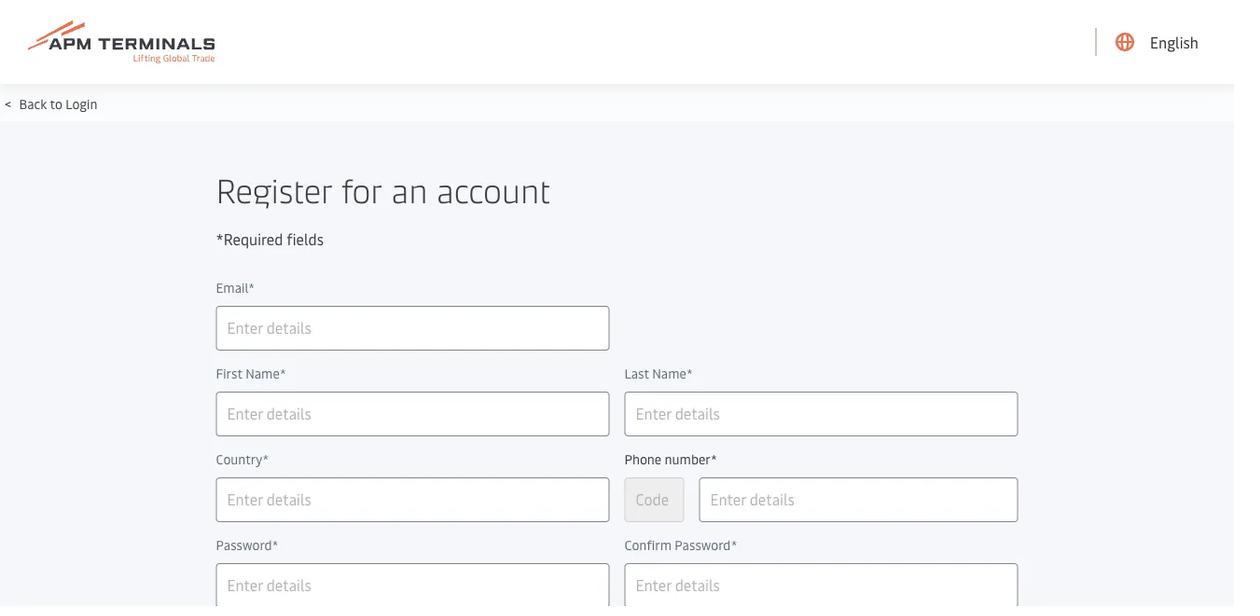 Task type: vqa. For each thing, say whether or not it's contained in the screenshot.
'upper'
no



Task type: describe. For each thing, give the bounding box(es) containing it.
fields
[[287, 229, 324, 249]]

Last Name* field
[[625, 392, 1018, 437]]

back to login link
[[16, 94, 97, 112]]

phone
[[625, 450, 662, 468]]

english link
[[1116, 0, 1199, 84]]

email* element
[[216, 276, 610, 298]]

First Name* field
[[216, 392, 610, 437]]

register
[[216, 167, 333, 212]]

for
[[342, 167, 383, 212]]

*required
[[216, 229, 283, 249]]

Country* field
[[216, 478, 610, 522]]

back to login
[[16, 94, 97, 112]]

last name*
[[625, 364, 693, 382]]

first name* element
[[216, 362, 610, 384]]

*required fields
[[216, 229, 324, 249]]

email*
[[216, 278, 255, 296]]

Password* password field
[[216, 563, 610, 607]]

register for an account
[[216, 167, 551, 212]]

Enter details telephone field
[[699, 478, 1018, 522]]

number*
[[665, 450, 717, 468]]

phone number*
[[625, 450, 717, 468]]

first name*
[[216, 364, 286, 382]]

confirm password* element
[[625, 534, 1018, 556]]

name* for first name*
[[245, 364, 286, 382]]

Code field
[[625, 478, 684, 522]]

last
[[625, 364, 649, 382]]



Task type: locate. For each thing, give the bounding box(es) containing it.
last name* element
[[625, 362, 1018, 384]]

2 name* from the left
[[652, 364, 693, 382]]

name* right first
[[245, 364, 286, 382]]

account
[[436, 167, 551, 212]]

english
[[1150, 32, 1199, 52]]

to
[[50, 94, 62, 112]]

login
[[65, 94, 97, 112]]

back
[[19, 94, 47, 112]]

password* element
[[216, 534, 610, 556]]

1 horizontal spatial name*
[[652, 364, 693, 382]]

1 password* from the left
[[216, 536, 279, 554]]

Confirm Password* password field
[[625, 563, 1018, 607]]

2 password* from the left
[[675, 536, 737, 554]]

password* down country*
[[216, 536, 279, 554]]

register for an account main content
[[0, 0, 1234, 607]]

password*
[[216, 536, 279, 554], [675, 536, 737, 554]]

name*
[[245, 364, 286, 382], [652, 364, 693, 382]]

confirm password*
[[625, 536, 737, 554]]

first
[[216, 364, 242, 382]]

password* right "confirm"
[[675, 536, 737, 554]]

an
[[391, 167, 428, 212]]

name* for last name*
[[652, 364, 693, 382]]

name* right last
[[652, 364, 693, 382]]

confirm
[[625, 536, 672, 554]]

country*
[[216, 450, 269, 468]]

1 name* from the left
[[245, 364, 286, 382]]

0 horizontal spatial name*
[[245, 364, 286, 382]]

country* element
[[216, 448, 610, 470]]

Email* field
[[216, 306, 610, 351]]

logo image
[[28, 20, 215, 64]]

1 horizontal spatial password*
[[675, 536, 737, 554]]

0 horizontal spatial password*
[[216, 536, 279, 554]]



